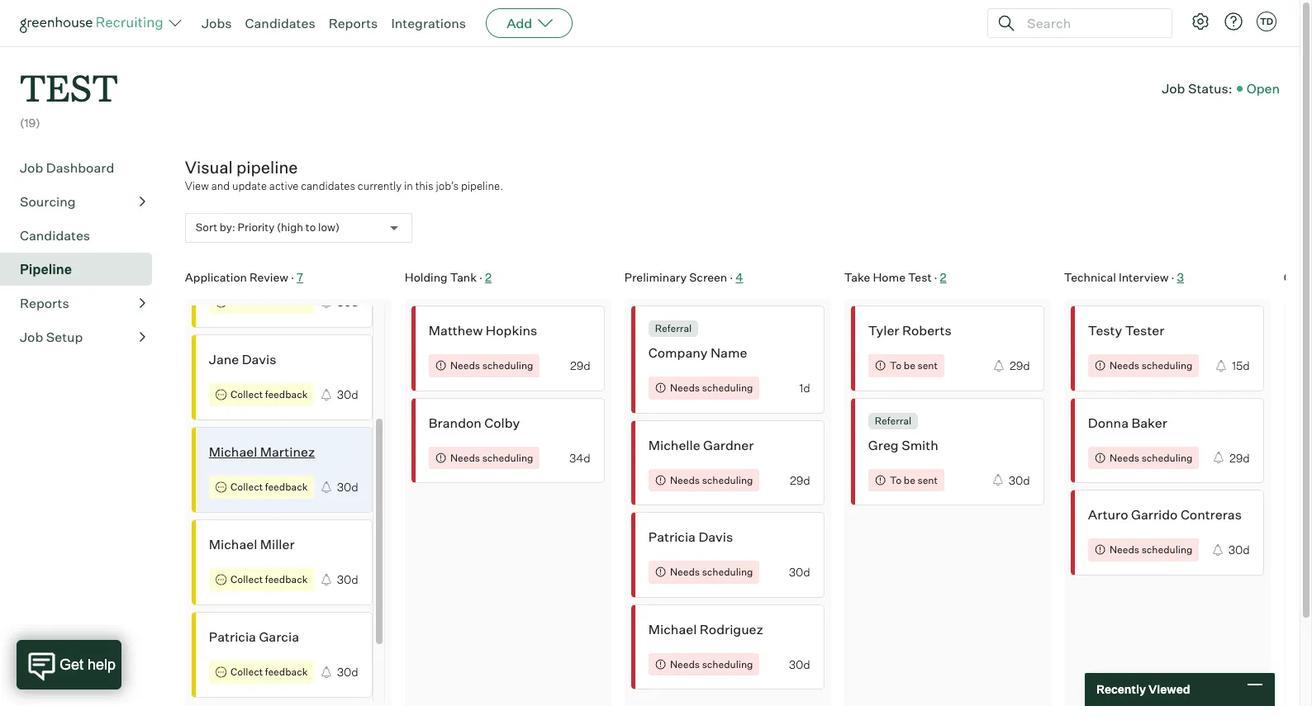 Task type: locate. For each thing, give the bounding box(es) containing it.
michael miller
[[209, 537, 295, 553]]

· left 3
[[1172, 270, 1175, 284]]

collect down application review · 7
[[231, 296, 263, 309]]

td button
[[1257, 12, 1277, 31]]

integrations link
[[391, 15, 466, 31]]

in
[[404, 180, 413, 193]]

· left 7
[[291, 270, 294, 284]]

0 vertical spatial referral
[[655, 323, 692, 335]]

feedback down jane davis
[[265, 389, 308, 401]]

be
[[904, 360, 916, 372], [904, 474, 916, 487]]

to be sent
[[890, 360, 938, 372], [890, 474, 938, 487]]

configure image
[[1191, 12, 1211, 31]]

0 vertical spatial to
[[890, 360, 902, 372]]

needs scheduling down patricia davis
[[670, 566, 754, 579]]

michael for michael miller
[[209, 537, 257, 553]]

2 · from the left
[[480, 270, 483, 284]]

job dashboard
[[20, 159, 114, 176]]

1 horizontal spatial patricia
[[649, 529, 696, 546]]

needs scheduling for michael rodriguez
[[670, 659, 754, 671]]

michael
[[209, 444, 257, 461], [209, 537, 257, 553], [649, 621, 697, 638]]

home
[[873, 270, 906, 284]]

feedback down martinez
[[265, 482, 308, 494]]

candidates link
[[245, 15, 316, 31], [20, 225, 145, 245]]

2 sent from the top
[[918, 474, 938, 487]]

needs scheduling down michael rodriguez
[[670, 659, 754, 671]]

brandon colby
[[429, 415, 520, 431]]

take home test · 2
[[845, 270, 947, 284]]

3
[[1178, 270, 1185, 284]]

1 vertical spatial to
[[890, 474, 902, 487]]

job for job dashboard
[[20, 159, 43, 176]]

0 vertical spatial michael
[[209, 444, 257, 461]]

3 collect feedback from the top
[[231, 482, 308, 494]]

0 vertical spatial patricia
[[649, 529, 696, 546]]

to be sent down tyler roberts
[[890, 360, 938, 372]]

(19)
[[20, 116, 40, 130]]

reports left integrations at the top left
[[329, 15, 378, 31]]

reports link up job setup "link"
[[20, 293, 145, 313]]

4 feedback from the top
[[265, 574, 308, 586]]

arturo
[[1089, 507, 1129, 523]]

collect down michael martinez
[[231, 482, 263, 494]]

1 horizontal spatial candidates
[[245, 15, 316, 31]]

collect down jane davis
[[231, 389, 263, 401]]

to be sent for 29d
[[890, 360, 938, 372]]

be down greg smith
[[904, 474, 916, 487]]

needs down arturo
[[1110, 544, 1140, 557]]

scheduling down gardner
[[702, 474, 754, 487]]

0 horizontal spatial referral
[[655, 323, 692, 335]]

2 right tank
[[485, 270, 492, 284]]

feedback down garcia
[[265, 667, 308, 679]]

1 vertical spatial to be sent
[[890, 474, 938, 487]]

needs scheduling
[[451, 360, 534, 372], [1110, 360, 1193, 372], [670, 382, 754, 394], [451, 452, 534, 464], [1110, 452, 1193, 464], [670, 474, 754, 487], [1110, 544, 1193, 557], [670, 566, 754, 579], [670, 659, 754, 671]]

needs down patricia davis
[[670, 566, 700, 579]]

sent down smith at the bottom right of the page
[[918, 474, 938, 487]]

holding
[[405, 270, 448, 284]]

add button
[[486, 8, 573, 38]]

1 horizontal spatial reports
[[329, 15, 378, 31]]

sent down 'roberts' on the right top
[[918, 360, 938, 372]]

application
[[185, 270, 247, 284]]

collect
[[231, 296, 263, 309], [231, 389, 263, 401], [231, 482, 263, 494], [231, 574, 263, 586], [231, 667, 263, 679]]

0 vertical spatial davis
[[242, 352, 276, 368]]

scheduling for patricia davis
[[702, 566, 754, 579]]

collect feedback down michael martinez
[[231, 482, 308, 494]]

2 right test
[[940, 270, 947, 284]]

0 horizontal spatial davis
[[242, 352, 276, 368]]

candidates
[[301, 180, 355, 193]]

job up sourcing
[[20, 159, 43, 176]]

3 collect from the top
[[231, 482, 263, 494]]

0 horizontal spatial patricia
[[209, 629, 256, 646]]

reports link left integrations at the top left
[[329, 15, 378, 31]]

needs down company
[[670, 382, 700, 394]]

matthew hopkins
[[429, 323, 538, 339]]

reports down pipeline
[[20, 295, 69, 311]]

1 sent from the top
[[918, 360, 938, 372]]

scheduling down patricia davis
[[702, 566, 754, 579]]

3 · from the left
[[730, 270, 733, 284]]

needs for michelle gardner
[[670, 474, 700, 487]]

1 to be sent from the top
[[890, 360, 938, 372]]

michael for michael martinez
[[209, 444, 257, 461]]

td button
[[1254, 8, 1281, 35]]

scheduling down arturo garrido contreras
[[1142, 544, 1193, 557]]

1 to from the top
[[890, 360, 902, 372]]

· for michelle gardner
[[730, 270, 733, 284]]

34d
[[569, 451, 591, 465]]

needs down brandon colby
[[451, 452, 480, 464]]

colby
[[485, 415, 520, 431]]

referral for company
[[655, 323, 692, 335]]

1 vertical spatial patricia
[[209, 629, 256, 646]]

job
[[1162, 80, 1186, 96], [20, 159, 43, 176], [20, 329, 43, 345]]

collect feedback down miller
[[231, 574, 308, 586]]

1 vertical spatial referral
[[875, 415, 912, 427]]

1 collect from the top
[[231, 296, 263, 309]]

technical
[[1065, 270, 1117, 284]]

· for donna baker
[[1172, 270, 1175, 284]]

to down greg smith
[[890, 474, 902, 487]]

scheduling down colby on the bottom left of page
[[483, 452, 534, 464]]

to for 30d
[[890, 474, 902, 487]]

2 collect from the top
[[231, 389, 263, 401]]

4 collect from the top
[[231, 574, 263, 586]]

to be sent for 30d
[[890, 474, 938, 487]]

needs down michael rodriguez
[[670, 659, 700, 671]]

0 vertical spatial to be sent
[[890, 360, 938, 372]]

referral up company
[[655, 323, 692, 335]]

needs scheduling down michelle gardner
[[670, 474, 754, 487]]

collect feedback down jane davis
[[231, 389, 308, 401]]

1 vertical spatial candidates
[[20, 227, 90, 244]]

29d
[[570, 359, 591, 373], [1010, 359, 1031, 373], [1230, 451, 1251, 465], [790, 473, 811, 487]]

4 collect feedback from the top
[[231, 574, 308, 586]]

patricia
[[649, 529, 696, 546], [209, 629, 256, 646]]

needs for michael rodriguez
[[670, 659, 700, 671]]

scheduling
[[483, 360, 534, 372], [1142, 360, 1193, 372], [702, 382, 754, 394], [483, 452, 534, 464], [1142, 452, 1193, 464], [702, 474, 754, 487], [1142, 544, 1193, 557], [702, 566, 754, 579], [702, 659, 754, 671]]

needs for matthew hopkins
[[451, 360, 480, 372]]

needs scheduling down the baker
[[1110, 452, 1193, 464]]

scheduling down name
[[702, 382, 754, 394]]

jane davis
[[209, 352, 276, 368]]

needs scheduling down matthew hopkins
[[451, 360, 534, 372]]

to
[[306, 221, 316, 234]]

5 · from the left
[[1172, 270, 1175, 284]]

0 vertical spatial reports
[[329, 15, 378, 31]]

patricia garcia
[[209, 629, 299, 646]]

collect feedback for martinez
[[231, 482, 308, 494]]

0 horizontal spatial 2
[[485, 270, 492, 284]]

davis
[[242, 352, 276, 368], [699, 529, 733, 546]]

2 vertical spatial job
[[20, 329, 43, 345]]

scheduling down the baker
[[1142, 452, 1193, 464]]

michael left martinez
[[209, 444, 257, 461]]

7
[[297, 270, 303, 284]]

brandon
[[429, 415, 482, 431]]

· for brandon colby
[[480, 270, 483, 284]]

jane
[[209, 352, 239, 368]]

reports
[[329, 15, 378, 31], [20, 295, 69, 311]]

3 feedback from the top
[[265, 482, 308, 494]]

collect down michael miller
[[231, 574, 263, 586]]

onsit link
[[1285, 269, 1313, 286]]

· right test
[[935, 270, 938, 284]]

scheduling for brandon colby
[[483, 452, 534, 464]]

job left setup
[[20, 329, 43, 345]]

michael left miller
[[209, 537, 257, 553]]

scheduling for arturo garrido contreras
[[1142, 544, 1193, 557]]

1 horizontal spatial davis
[[699, 529, 733, 546]]

needs scheduling down colby on the bottom left of page
[[451, 452, 534, 464]]

2 vertical spatial michael
[[649, 621, 697, 638]]

garrido
[[1132, 507, 1178, 523]]

needs scheduling for testy tester
[[1110, 360, 1193, 372]]

feedback for martinez
[[265, 482, 308, 494]]

0 vertical spatial sent
[[918, 360, 938, 372]]

needs down testy tester
[[1110, 360, 1140, 372]]

donna baker
[[1089, 415, 1168, 431]]

needs down matthew
[[451, 360, 480, 372]]

greenhouse recruiting image
[[20, 13, 169, 33]]

2 to from the top
[[890, 474, 902, 487]]

referral up greg
[[875, 415, 912, 427]]

feedback down miller
[[265, 574, 308, 586]]

1 vertical spatial davis
[[699, 529, 733, 546]]

to down "tyler"
[[890, 360, 902, 372]]

collect feedback down garcia
[[231, 667, 308, 679]]

1 horizontal spatial referral
[[875, 415, 912, 427]]

needs
[[451, 360, 480, 372], [1110, 360, 1140, 372], [670, 382, 700, 394], [451, 452, 480, 464], [1110, 452, 1140, 464], [670, 474, 700, 487], [1110, 544, 1140, 557], [670, 566, 700, 579], [670, 659, 700, 671]]

2 feedback from the top
[[265, 389, 308, 401]]

Search text field
[[1023, 11, 1157, 35]]

test
[[20, 63, 118, 112]]

0 horizontal spatial candidates link
[[20, 225, 145, 245]]

2
[[485, 270, 492, 284], [940, 270, 947, 284]]

scheduling down rodriguez
[[702, 659, 754, 671]]

visual
[[185, 157, 233, 177]]

miller
[[260, 537, 295, 553]]

· left the 4
[[730, 270, 733, 284]]

needs down michelle
[[670, 474, 700, 487]]

candidates link down sourcing "link"
[[20, 225, 145, 245]]

0 vertical spatial be
[[904, 360, 916, 372]]

be down tyler roberts
[[904, 360, 916, 372]]

5 feedback from the top
[[265, 667, 308, 679]]

scheduling down hopkins
[[483, 360, 534, 372]]

0 vertical spatial reports link
[[329, 15, 378, 31]]

candidates down sourcing
[[20, 227, 90, 244]]

2 be from the top
[[904, 474, 916, 487]]

needs for brandon colby
[[451, 452, 480, 464]]

1 vertical spatial sent
[[918, 474, 938, 487]]

needs scheduling down garrido
[[1110, 544, 1193, 557]]

patricia for patricia garcia
[[209, 629, 256, 646]]

contreras
[[1181, 507, 1242, 523]]

collect down patricia garcia
[[231, 667, 263, 679]]

needs scheduling for arturo garrido contreras
[[1110, 544, 1193, 557]]

· right tank
[[480, 270, 483, 284]]

collect feedback down review at the left top of page
[[231, 296, 308, 309]]

5 collect from the top
[[231, 667, 263, 679]]

0 vertical spatial candidates link
[[245, 15, 316, 31]]

0 vertical spatial candidates
[[245, 15, 316, 31]]

viewed
[[1149, 683, 1191, 697]]

2 collect feedback from the top
[[231, 389, 308, 401]]

integrations
[[391, 15, 466, 31]]

job left status:
[[1162, 80, 1186, 96]]

candidates right jobs
[[245, 15, 316, 31]]

1 vertical spatial michael
[[209, 537, 257, 553]]

candidates link right jobs
[[245, 15, 316, 31]]

status:
[[1189, 80, 1233, 96]]

scheduling down tester
[[1142, 360, 1193, 372]]

0 horizontal spatial candidates
[[20, 227, 90, 244]]

reports link
[[329, 15, 378, 31], [20, 293, 145, 313]]

1 vertical spatial be
[[904, 474, 916, 487]]

collect feedback for miller
[[231, 574, 308, 586]]

to be sent down smith at the bottom right of the page
[[890, 474, 938, 487]]

0 horizontal spatial reports
[[20, 295, 69, 311]]

5 collect feedback from the top
[[231, 667, 308, 679]]

job inside "link"
[[20, 329, 43, 345]]

2 to be sent from the top
[[890, 474, 938, 487]]

1 · from the left
[[291, 270, 294, 284]]

scheduling for michael rodriguez
[[702, 659, 754, 671]]

feedback down 7
[[265, 296, 308, 309]]

1 vertical spatial reports link
[[20, 293, 145, 313]]

feedback for miller
[[265, 574, 308, 586]]

1 horizontal spatial 2
[[940, 270, 947, 284]]

visual pipeline view and update active candidates currently in this job's pipeline.
[[185, 157, 503, 193]]

0 vertical spatial job
[[1162, 80, 1186, 96]]

currently
[[358, 180, 402, 193]]

needs scheduling down tester
[[1110, 360, 1193, 372]]

job setup link
[[20, 327, 145, 347]]

1 feedback from the top
[[265, 296, 308, 309]]

collect feedback
[[231, 296, 308, 309], [231, 389, 308, 401], [231, 482, 308, 494], [231, 574, 308, 586], [231, 667, 308, 679]]

job setup
[[20, 329, 83, 345]]

to
[[890, 360, 902, 372], [890, 474, 902, 487]]

low)
[[318, 221, 340, 234]]

1 vertical spatial job
[[20, 159, 43, 176]]

needs down donna baker
[[1110, 452, 1140, 464]]

referral
[[655, 323, 692, 335], [875, 415, 912, 427]]

1 be from the top
[[904, 360, 916, 372]]

michael left rodriguez
[[649, 621, 697, 638]]



Task type: vqa. For each thing, say whether or not it's contained in the screenshot.
then inside the Enter candidate details in our import template, then upload the template to add candidates to specified jobs and milestones.
no



Task type: describe. For each thing, give the bounding box(es) containing it.
referral for greg
[[875, 415, 912, 427]]

job for job setup
[[20, 329, 43, 345]]

update
[[232, 180, 267, 193]]

greg smith
[[869, 437, 939, 454]]

arturo garrido contreras
[[1089, 507, 1242, 523]]

priority
[[238, 221, 275, 234]]

test link
[[20, 46, 118, 115]]

testy tester
[[1089, 323, 1165, 339]]

collect feedback for davis
[[231, 389, 308, 401]]

needs scheduling down the company name
[[670, 382, 754, 394]]

name
[[711, 345, 748, 361]]

pipeline.
[[461, 180, 503, 193]]

needs for patricia davis
[[670, 566, 700, 579]]

recently
[[1097, 683, 1147, 697]]

needs scheduling for donna baker
[[1110, 452, 1193, 464]]

needs for arturo garrido contreras
[[1110, 544, 1140, 557]]

gardner
[[704, 437, 754, 454]]

view
[[185, 180, 209, 193]]

company
[[649, 345, 708, 361]]

0 horizontal spatial reports link
[[20, 293, 145, 313]]

open
[[1247, 80, 1281, 96]]

active
[[269, 180, 299, 193]]

michael rodriguez
[[649, 621, 764, 638]]

application review · 7
[[185, 270, 303, 284]]

job for job status:
[[1162, 80, 1186, 96]]

onsit
[[1285, 270, 1313, 284]]

job's
[[436, 180, 459, 193]]

be for 30d
[[904, 474, 916, 487]]

patricia for patricia davis
[[649, 529, 696, 546]]

recently viewed
[[1097, 683, 1191, 697]]

michael for michael rodriguez
[[649, 621, 697, 638]]

feedback for davis
[[265, 389, 308, 401]]

preliminary screen · 4
[[625, 270, 744, 284]]

baker
[[1132, 415, 1168, 431]]

· for jane davis
[[291, 270, 294, 284]]

be for 29d
[[904, 360, 916, 372]]

review
[[250, 270, 289, 284]]

collect for martinez
[[231, 482, 263, 494]]

15d
[[1233, 359, 1251, 373]]

davis for patricia davis
[[699, 529, 733, 546]]

collect feedback for garcia
[[231, 667, 308, 679]]

jobs
[[202, 15, 232, 31]]

rodriguez
[[700, 621, 764, 638]]

1 vertical spatial candidates link
[[20, 225, 145, 245]]

sort by: priority (high to low)
[[196, 221, 340, 234]]

michelle gardner
[[649, 437, 754, 454]]

needs for testy tester
[[1110, 360, 1140, 372]]

needs scheduling for patricia davis
[[670, 566, 754, 579]]

test
[[909, 270, 932, 284]]

sourcing
[[20, 193, 76, 210]]

1 2 from the left
[[485, 270, 492, 284]]

pipeline link
[[20, 259, 145, 279]]

to for 29d
[[890, 360, 902, 372]]

tyler roberts
[[869, 323, 952, 339]]

1 collect feedback from the top
[[231, 296, 308, 309]]

hopkins
[[486, 323, 538, 339]]

test (19)
[[20, 63, 118, 130]]

take
[[845, 270, 871, 284]]

testy
[[1089, 323, 1123, 339]]

collect for davis
[[231, 389, 263, 401]]

technical interview · 3
[[1065, 270, 1185, 284]]

michelle
[[649, 437, 701, 454]]

dashboard
[[46, 159, 114, 176]]

collect for garcia
[[231, 667, 263, 679]]

jobs link
[[202, 15, 232, 31]]

1 horizontal spatial candidates link
[[245, 15, 316, 31]]

garcia
[[259, 629, 299, 646]]

holding tank · 2
[[405, 270, 492, 284]]

sent for 30d
[[918, 474, 938, 487]]

davis for jane davis
[[242, 352, 276, 368]]

preliminary
[[625, 270, 687, 284]]

needs scheduling for michelle gardner
[[670, 474, 754, 487]]

4 · from the left
[[935, 270, 938, 284]]

setup
[[46, 329, 83, 345]]

scheduling for donna baker
[[1142, 452, 1193, 464]]

pipeline
[[20, 261, 72, 278]]

job dashboard link
[[20, 158, 145, 177]]

company name
[[649, 345, 748, 361]]

1d
[[800, 381, 811, 395]]

4
[[736, 270, 744, 284]]

tester
[[1126, 323, 1165, 339]]

martinez
[[260, 444, 315, 461]]

interview
[[1119, 270, 1169, 284]]

screen
[[690, 270, 728, 284]]

michael martinez
[[209, 444, 315, 461]]

pipeline
[[236, 157, 298, 177]]

scheduling for testy tester
[[1142, 360, 1193, 372]]

matthew
[[429, 323, 483, 339]]

sourcing link
[[20, 192, 145, 211]]

2 2 from the left
[[940, 270, 947, 284]]

and
[[211, 180, 230, 193]]

needs scheduling for brandon colby
[[451, 452, 534, 464]]

feedback for garcia
[[265, 667, 308, 679]]

tyler
[[869, 323, 900, 339]]

needs scheduling for matthew hopkins
[[451, 360, 534, 372]]

job status:
[[1162, 80, 1233, 96]]

scheduling for matthew hopkins
[[483, 360, 534, 372]]

sent for 29d
[[918, 360, 938, 372]]

greg
[[869, 437, 899, 454]]

patricia davis
[[649, 529, 733, 546]]

(high
[[277, 221, 303, 234]]

1 horizontal spatial reports link
[[329, 15, 378, 31]]

by:
[[220, 221, 235, 234]]

1 vertical spatial reports
[[20, 295, 69, 311]]

collect for miller
[[231, 574, 263, 586]]

sort
[[196, 221, 217, 234]]

smith
[[902, 437, 939, 454]]

scheduling for michelle gardner
[[702, 474, 754, 487]]

needs for donna baker
[[1110, 452, 1140, 464]]

tank
[[450, 270, 477, 284]]



